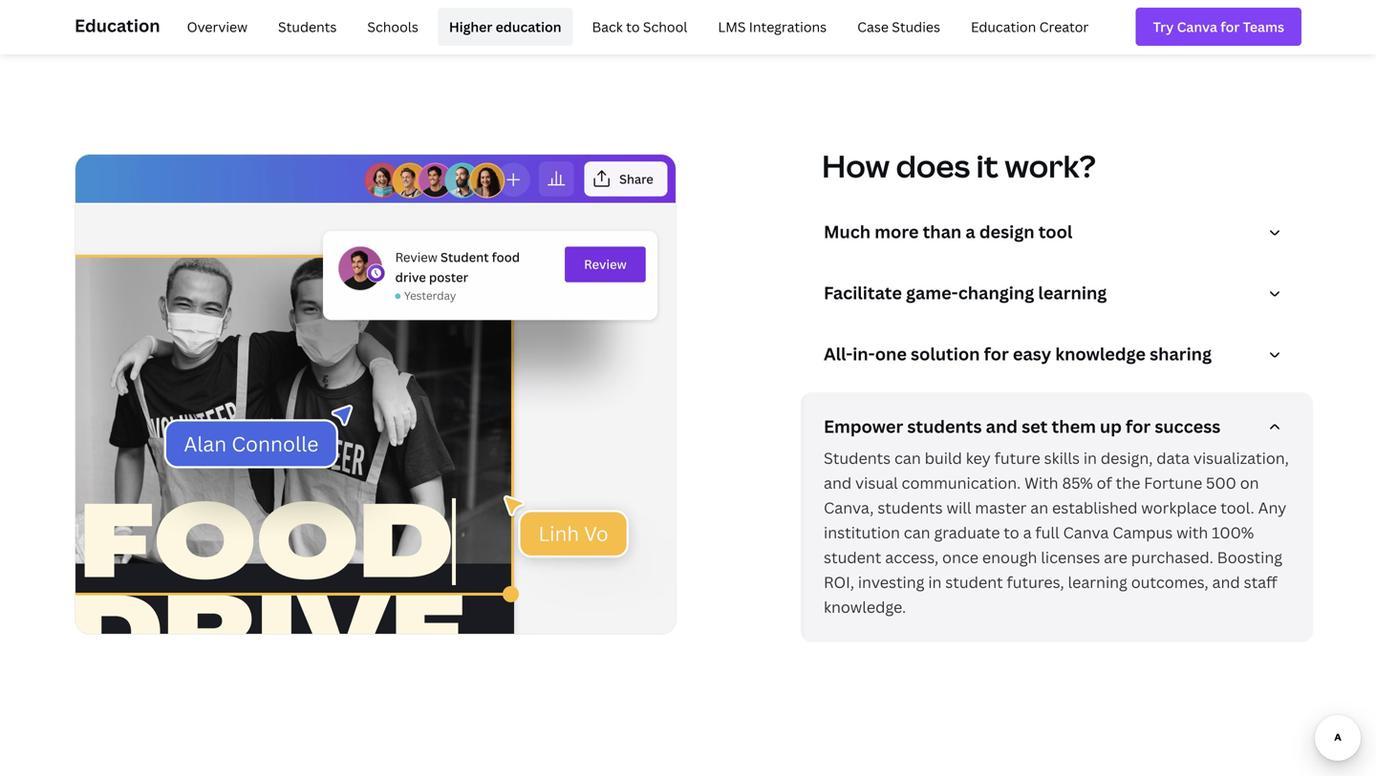 Task type: vqa. For each thing, say whether or not it's contained in the screenshot.
topmost throughout
no



Task type: locate. For each thing, give the bounding box(es) containing it.
students left schools link in the top of the page
[[278, 18, 337, 36]]

case studies link
[[846, 8, 952, 46]]

and up canva,
[[824, 473, 852, 494]]

student down once
[[945, 573, 1003, 593]]

for left easy
[[984, 343, 1009, 366]]

tool
[[1039, 220, 1073, 244]]

1 vertical spatial a
[[1023, 523, 1032, 543]]

them
[[1052, 415, 1096, 439]]

data
[[1157, 448, 1190, 469]]

0 vertical spatial for
[[984, 343, 1009, 366]]

students up visual
[[824, 448, 891, 469]]

1 horizontal spatial for
[[1126, 415, 1151, 439]]

0 horizontal spatial students
[[278, 18, 337, 36]]

students link
[[267, 8, 348, 46]]

to right back
[[626, 18, 640, 36]]

empower students and set them up for success button
[[824, 415, 1298, 446]]

0 horizontal spatial student
[[824, 548, 881, 568]]

menu bar inside education element
[[168, 8, 1100, 46]]

lms integrations link
[[707, 8, 838, 46]]

graduate
[[934, 523, 1000, 543]]

to
[[626, 18, 640, 36], [1004, 523, 1019, 543]]

knowledge.
[[824, 597, 906, 618]]

education element
[[75, 0, 1302, 54]]

learning down are
[[1068, 573, 1128, 593]]

and left set
[[986, 415, 1018, 439]]

case
[[857, 18, 889, 36]]

1 vertical spatial can
[[904, 523, 930, 543]]

can left build
[[895, 448, 921, 469]]

students up build
[[907, 415, 982, 439]]

students inside students can build key future skills in design, data visualization, and visual communication. with 85% of the fortune 500 on canva, students will master an established workplace tool. any institution can graduate to a full canva campus with 100% student access, once enough licenses are purchased. boosting roi, investing in student futures, learning outcomes, and staff knowledge.
[[878, 498, 943, 519]]

student down institution
[[824, 548, 881, 568]]

design,
[[1101, 448, 1153, 469]]

key
[[966, 448, 991, 469]]

a
[[966, 220, 975, 244], [1023, 523, 1032, 543]]

build
[[925, 448, 962, 469]]

education
[[496, 18, 561, 36]]

education creator
[[971, 18, 1089, 36]]

0 horizontal spatial to
[[626, 18, 640, 36]]

design
[[979, 220, 1035, 244]]

students
[[907, 415, 982, 439], [878, 498, 943, 519]]

access,
[[885, 548, 939, 568]]

does
[[896, 145, 970, 187]]

0 horizontal spatial in
[[928, 573, 942, 593]]

students
[[278, 18, 337, 36], [824, 448, 891, 469]]

for right up
[[1126, 415, 1151, 439]]

canva
[[1063, 523, 1109, 543]]

success
[[1155, 415, 1221, 439]]

menu bar
[[168, 8, 1100, 46]]

in down access,
[[928, 573, 942, 593]]

for
[[984, 343, 1009, 366], [1126, 415, 1151, 439]]

0 vertical spatial students
[[278, 18, 337, 36]]

learning down much more than a design tool dropdown button at the top
[[1038, 282, 1107, 305]]

0 horizontal spatial a
[[966, 220, 975, 244]]

and down boosting
[[1212, 573, 1240, 593]]

lms integrations
[[718, 18, 827, 36]]

1 vertical spatial students
[[824, 448, 891, 469]]

a left "full"
[[1023, 523, 1032, 543]]

a right than
[[966, 220, 975, 244]]

2 vertical spatial and
[[1212, 573, 1240, 593]]

overview
[[187, 18, 248, 36]]

1 horizontal spatial education
[[971, 18, 1036, 36]]

1 vertical spatial to
[[1004, 523, 1019, 543]]

0 vertical spatial to
[[626, 18, 640, 36]]

and
[[986, 415, 1018, 439], [824, 473, 852, 494], [1212, 573, 1240, 593]]

boosting
[[1217, 548, 1283, 568]]

established
[[1052, 498, 1138, 519]]

1 vertical spatial learning
[[1068, 573, 1128, 593]]

1 vertical spatial student
[[945, 573, 1003, 593]]

in up 85%
[[1084, 448, 1097, 469]]

investing
[[858, 573, 925, 593]]

learning
[[1038, 282, 1107, 305], [1068, 573, 1128, 593]]

higher
[[449, 18, 492, 36]]

purchased.
[[1131, 548, 1214, 568]]

0 vertical spatial a
[[966, 220, 975, 244]]

1 horizontal spatial students
[[824, 448, 891, 469]]

to up enough
[[1004, 523, 1019, 543]]

fortune
[[1144, 473, 1202, 494]]

0 horizontal spatial education
[[75, 14, 160, 37]]

visualization,
[[1194, 448, 1289, 469]]

1 horizontal spatial a
[[1023, 523, 1032, 543]]

tool.
[[1221, 498, 1255, 519]]

students inside "link"
[[278, 18, 337, 36]]

1 vertical spatial in
[[928, 573, 942, 593]]

of
[[1097, 473, 1112, 494]]

1 vertical spatial for
[[1126, 415, 1151, 439]]

1 vertical spatial students
[[878, 498, 943, 519]]

0 vertical spatial in
[[1084, 448, 1097, 469]]

knowledge
[[1055, 343, 1146, 366]]

all-
[[824, 343, 853, 366]]

a inside students can build key future skills in design, data visualization, and visual communication. with 85% of the fortune 500 on canva, students will master an established workplace tool. any institution can graduate to a full canva campus with 100% student access, once enough licenses are purchased. boosting roi, investing in student futures, learning outcomes, and staff knowledge.
[[1023, 523, 1032, 543]]

1 horizontal spatial and
[[986, 415, 1018, 439]]

can up access,
[[904, 523, 930, 543]]

0 vertical spatial students
[[907, 415, 982, 439]]

in
[[1084, 448, 1097, 469], [928, 573, 942, 593]]

can
[[895, 448, 921, 469], [904, 523, 930, 543]]

visual
[[855, 473, 898, 494]]

menu bar containing overview
[[168, 8, 1100, 46]]

students inside students can build key future skills in design, data visualization, and visual communication. with 85% of the fortune 500 on canva, students will master an established workplace tool. any institution can graduate to a full canva campus with 100% student access, once enough licenses are purchased. boosting roi, investing in student futures, learning outcomes, and staff knowledge.
[[824, 448, 891, 469]]

much more than a design tool button
[[824, 220, 1298, 252]]

students down visual
[[878, 498, 943, 519]]

roi,
[[824, 573, 854, 593]]

0 horizontal spatial for
[[984, 343, 1009, 366]]

education inside education creator link
[[971, 18, 1036, 36]]

0 vertical spatial and
[[986, 415, 1018, 439]]

learning inside dropdown button
[[1038, 282, 1107, 305]]

overview link
[[175, 8, 259, 46]]

1 horizontal spatial to
[[1004, 523, 1019, 543]]

review process in canva image
[[75, 154, 677, 636]]

students for students
[[278, 18, 337, 36]]

education for education creator
[[971, 18, 1036, 36]]

1 vertical spatial and
[[824, 473, 852, 494]]

0 vertical spatial learning
[[1038, 282, 1107, 305]]

students inside dropdown button
[[907, 415, 982, 439]]

communication.
[[902, 473, 1021, 494]]

the
[[1116, 473, 1140, 494]]

once
[[942, 548, 979, 568]]

one
[[875, 343, 907, 366]]

student
[[824, 548, 881, 568], [945, 573, 1003, 593]]

education
[[75, 14, 160, 37], [971, 18, 1036, 36]]



Task type: describe. For each thing, give the bounding box(es) containing it.
schools link
[[356, 8, 430, 46]]

for inside dropdown button
[[1126, 415, 1151, 439]]

empower students and set them up for success
[[824, 415, 1221, 439]]

higher education
[[449, 18, 561, 36]]

set
[[1022, 415, 1048, 439]]

it
[[976, 145, 998, 187]]

how
[[822, 145, 890, 187]]

up
[[1100, 415, 1122, 439]]

lms
[[718, 18, 746, 36]]

studies
[[892, 18, 940, 36]]

education for education
[[75, 14, 160, 37]]

0 vertical spatial student
[[824, 548, 881, 568]]

1 horizontal spatial in
[[1084, 448, 1097, 469]]

1 horizontal spatial student
[[945, 573, 1003, 593]]

higher education link
[[438, 8, 573, 46]]

back to school link
[[581, 8, 699, 46]]

campus
[[1113, 523, 1173, 543]]

any
[[1258, 498, 1287, 519]]

in-
[[853, 343, 875, 366]]

work?
[[1005, 145, 1096, 187]]

workplace
[[1141, 498, 1217, 519]]

much more than a design tool
[[824, 220, 1073, 244]]

2 horizontal spatial and
[[1212, 573, 1240, 593]]

integrations
[[749, 18, 827, 36]]

futures,
[[1007, 573, 1064, 593]]

to inside students can build key future skills in design, data visualization, and visual communication. with 85% of the fortune 500 on canva, students will master an established workplace tool. any institution can graduate to a full canva campus with 100% student access, once enough licenses are purchased. boosting roi, investing in student futures, learning outcomes, and staff knowledge.
[[1004, 523, 1019, 543]]

students can build key future skills in design, data visualization, and visual communication. with 85% of the fortune 500 on canva, students will master an established workplace tool. any institution can graduate to a full canva campus with 100% student access, once enough licenses are purchased. boosting roi, investing in student futures, learning outcomes, and staff knowledge.
[[824, 448, 1289, 618]]

to inside menu bar
[[626, 18, 640, 36]]

enough
[[982, 548, 1037, 568]]

full
[[1035, 523, 1059, 543]]

all-in-one solution for easy knowledge sharing
[[824, 343, 1212, 366]]

education creator link
[[959, 8, 1100, 46]]

empower
[[824, 415, 903, 439]]

school
[[643, 18, 687, 36]]

staff
[[1244, 573, 1277, 593]]

institution
[[824, 523, 900, 543]]

facilitate game-changing learning button
[[824, 282, 1298, 313]]

students for students can build key future skills in design, data visualization, and visual communication. with 85% of the fortune 500 on canva, students will master an established workplace tool. any institution can graduate to a full canva campus with 100% student access, once enough licenses are purchased. boosting roi, investing in student futures, learning outcomes, and staff knowledge.
[[824, 448, 891, 469]]

future
[[995, 448, 1041, 469]]

how does it work?
[[822, 145, 1096, 187]]

a inside dropdown button
[[966, 220, 975, 244]]

creator
[[1039, 18, 1089, 36]]

master
[[975, 498, 1027, 519]]

back to school
[[592, 18, 687, 36]]

sharing
[[1150, 343, 1212, 366]]

case studies
[[857, 18, 940, 36]]

learning inside students can build key future skills in design, data visualization, and visual communication. with 85% of the fortune 500 on canva, students will master an established workplace tool. any institution can graduate to a full canva campus with 100% student access, once enough licenses are purchased. boosting roi, investing in student futures, learning outcomes, and staff knowledge.
[[1068, 573, 1128, 593]]

facilitate game-changing learning
[[824, 282, 1107, 305]]

for inside dropdown button
[[984, 343, 1009, 366]]

changing
[[958, 282, 1034, 305]]

0 horizontal spatial and
[[824, 473, 852, 494]]

facilitate
[[824, 282, 902, 305]]

with
[[1177, 523, 1208, 543]]

will
[[947, 498, 971, 519]]

100%
[[1212, 523, 1254, 543]]

500
[[1206, 473, 1237, 494]]

back
[[592, 18, 623, 36]]

easy
[[1013, 343, 1051, 366]]

outcomes,
[[1131, 573, 1209, 593]]

than
[[923, 220, 962, 244]]

licenses
[[1041, 548, 1100, 568]]

and inside dropdown button
[[986, 415, 1018, 439]]

much
[[824, 220, 871, 244]]

skills
[[1044, 448, 1080, 469]]

solution
[[911, 343, 980, 366]]

an
[[1031, 498, 1049, 519]]

with
[[1025, 473, 1059, 494]]

are
[[1104, 548, 1128, 568]]

on
[[1240, 473, 1259, 494]]

game-
[[906, 282, 958, 305]]

schools
[[367, 18, 418, 36]]

all-in-one solution for easy knowledge sharing button
[[824, 343, 1298, 374]]

0 vertical spatial can
[[895, 448, 921, 469]]

more
[[875, 220, 919, 244]]

85%
[[1062, 473, 1093, 494]]

canva,
[[824, 498, 874, 519]]



